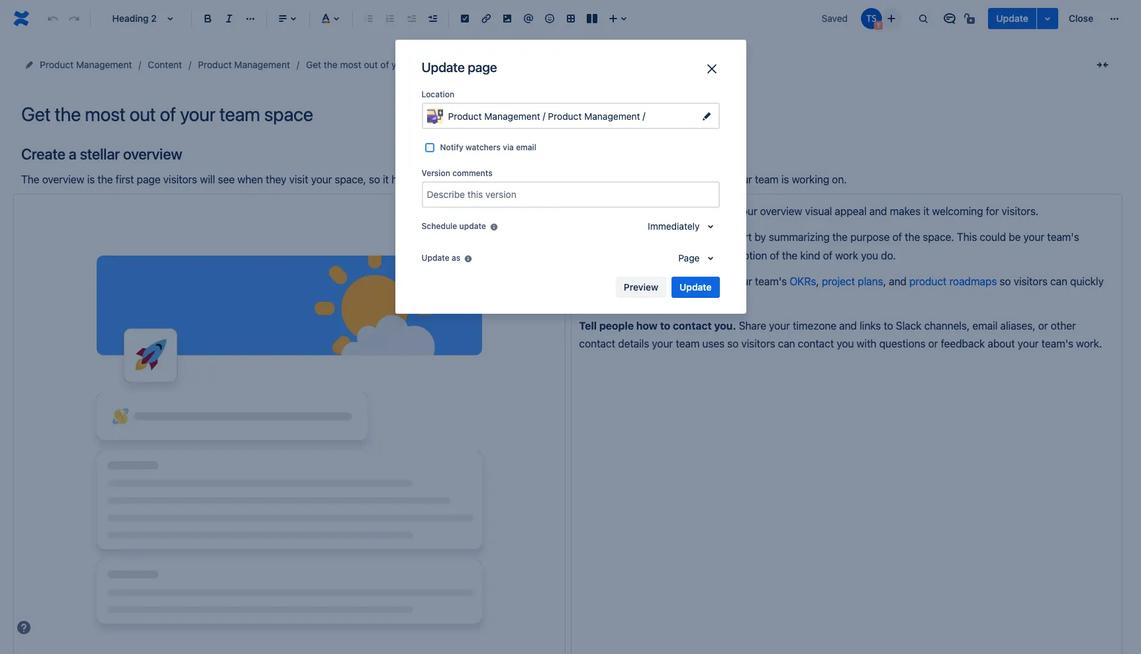 Task type: describe. For each thing, give the bounding box(es) containing it.
aliases,
[[1001, 320, 1036, 332]]

close button
[[1061, 8, 1102, 29]]

share team goals. add links to your team's okrs , project plans , and product roadmaps
[[579, 276, 997, 288]]

get the most out of your team space link
[[306, 57, 463, 73]]

0 vertical spatial this
[[686, 205, 706, 217]]

watchers
[[466, 142, 501, 152]]

product up notify
[[448, 111, 482, 122]]

2 horizontal spatial contact
[[798, 338, 834, 350]]

on.
[[832, 174, 847, 186]]

content
[[148, 59, 182, 70]]

create
[[21, 145, 65, 163]]

okrs link
[[790, 276, 816, 288]]

emoji image
[[542, 11, 558, 27]]

a left stellar at the left top of page
[[69, 145, 77, 163]]

with
[[857, 338, 877, 350]]

to right helps
[[420, 174, 430, 186]]

will
[[200, 174, 215, 186]]

share for your
[[739, 320, 767, 332]]

a inside start by summarizing the purpose of the space. this could be your team's mission statement or a brief description of the kind of work you do.
[[681, 250, 687, 261]]

via
[[503, 142, 514, 152]]

image.
[[649, 205, 683, 217]]

tara schultz image
[[862, 8, 883, 29]]

outdent ⇧tab image
[[403, 11, 419, 27]]

update as
[[422, 253, 461, 263]]

Give this page a title text field
[[21, 103, 1115, 125]]

work
[[836, 250, 859, 261]]

2 horizontal spatial what
[[706, 174, 729, 186]]

slack
[[896, 320, 922, 332]]

1 horizontal spatial contact
[[673, 320, 712, 332]]

the
[[21, 174, 39, 186]]

the right get
[[324, 59, 338, 70]]

and inside the "share your timezone and links to slack channels, email aliases, or other contact details your team uses so visitors can contact you with questions or feedback about your team's work."
[[840, 320, 857, 332]]

helps
[[392, 174, 417, 186]]

1 vertical spatial space
[[613, 174, 642, 186]]

is left for.
[[698, 231, 707, 243]]

the up the work
[[833, 231, 848, 243]]

get
[[306, 59, 321, 70]]

or inside start by summarizing the purpose of the space. this could be your team's mission statement or a brief description of the kind of work you do.
[[669, 250, 679, 261]]

you inside start by summarizing the purpose of the space. this could be your team's mission statement or a brief description of the kind of work you do.
[[861, 250, 879, 261]]

close
[[1069, 13, 1094, 24]]

explain what the space is for.
[[579, 231, 729, 243]]

is up image.
[[645, 174, 652, 186]]

your inside so visitors can quickly get a sense of your team's goals.
[[649, 294, 670, 306]]

header
[[611, 205, 646, 217]]

2 , from the left
[[884, 276, 886, 288]]

share your timezone and links to slack channels, email aliases, or other contact details your team uses so visitors can contact you with questions or feedback about your team's work.
[[579, 320, 1103, 350]]

get the most out of your team space
[[306, 59, 463, 70]]

you.
[[714, 320, 736, 332]]

1 horizontal spatial page
[[468, 60, 497, 75]]

team left 'working'
[[755, 174, 779, 186]]

so visitors can quickly get a sense of your team's goals.
[[579, 276, 1107, 306]]

of right kind
[[823, 250, 833, 261]]

2 horizontal spatial space
[[666, 231, 696, 243]]

product
[[910, 276, 947, 288]]

other
[[1051, 320, 1076, 332]]

your right visit
[[311, 174, 332, 186]]

for.
[[709, 231, 727, 243]]

version comments
[[422, 168, 493, 178]]

toggle update as blog select image
[[703, 250, 719, 266]]

explain
[[579, 231, 616, 243]]

your down the tell people how to contact you.
[[652, 338, 673, 350]]

description
[[714, 250, 767, 261]]

2 product management from the left
[[198, 59, 290, 70]]

1 horizontal spatial what
[[619, 231, 644, 243]]

goals. inside so visitors can quickly get a sense of your team's goals.
[[708, 294, 736, 306]]

they
[[266, 174, 287, 186]]

page button
[[671, 248, 720, 269]]

your left timezone
[[769, 320, 790, 332]]

update page
[[422, 60, 497, 75]]

notify watchers via email
[[440, 142, 537, 152]]

about for and
[[655, 174, 682, 186]]

0 horizontal spatial it
[[383, 174, 389, 186]]

product management / product management /
[[448, 110, 648, 122]]

team up location
[[413, 59, 434, 70]]

how
[[637, 320, 658, 332]]

0 horizontal spatial overview
[[42, 174, 84, 186]]

timezone
[[793, 320, 837, 332]]

this inside start by summarizing the purpose of the space. this could be your team's mission statement or a brief description of the kind of work you do.
[[957, 231, 977, 243]]

visual
[[805, 205, 832, 217]]

product right move this page "image"
[[40, 59, 74, 70]]

0 vertical spatial visitors
[[163, 174, 197, 186]]

layouts image
[[584, 11, 600, 27]]

be
[[1009, 231, 1021, 243]]

move this page image
[[24, 60, 34, 70]]

get
[[579, 294, 595, 306]]

action item image
[[457, 11, 473, 27]]

questions
[[880, 338, 926, 350]]

link image
[[478, 11, 494, 27]]

0 vertical spatial overview
[[123, 145, 182, 163]]

tell people how to contact you.
[[579, 320, 736, 332]]

0 horizontal spatial what
[[569, 174, 593, 186]]

of up share team goals. add links to your team's okrs , project plans , and product roadmaps
[[770, 250, 780, 261]]

of right out
[[381, 59, 389, 70]]

a inside so visitors can quickly get a sense of your team's goals.
[[598, 294, 603, 306]]

can inside the "share your timezone and links to slack channels, email aliases, or other contact details your team uses so visitors can contact you with questions or feedback about your team's work."
[[778, 338, 795, 350]]

visitors.
[[1002, 205, 1039, 217]]

mention image
[[521, 11, 537, 27]]

when
[[237, 174, 263, 186]]

team's inside so visitors can quickly get a sense of your team's goals.
[[673, 294, 705, 306]]

can inside so visitors can quickly get a sense of your team's goals.
[[1051, 276, 1068, 288]]

team inside the "share your timezone and links to slack channels, email aliases, or other contact details your team uses so visitors can contact you with questions or feedback about your team's work."
[[676, 338, 700, 350]]

adjust update settings image
[[1040, 11, 1056, 27]]

immediately
[[648, 221, 700, 232]]

do.
[[881, 250, 896, 261]]

channels,
[[925, 320, 970, 332]]

of inside so visitors can quickly get a sense of your team's goals.
[[637, 294, 646, 306]]

preview
[[624, 282, 659, 293]]

working
[[792, 174, 830, 186]]

page
[[679, 252, 700, 264]]

team's inside start by summarizing the purpose of the space. this could be your team's mission statement or a brief description of the kind of work you do.
[[1048, 231, 1080, 243]]

project
[[822, 276, 855, 288]]

toggle schedule update dialog image
[[703, 219, 719, 235]]

feedback
[[941, 338, 985, 350]]

start
[[729, 231, 752, 243]]

people
[[599, 320, 634, 332]]

the overview is the first page visitors will see when they visit your space, so it helps to include some information on what the space is about and what your team is working on.
[[21, 174, 847, 186]]

team's inside the "share your timezone and links to slack channels, email aliases, or other contact details your team uses so visitors can contact you with questions or feedback about your team's work."
[[1042, 338, 1074, 350]]

the up statement
[[646, 231, 663, 243]]

include
[[432, 174, 467, 186]]

Main content area, start typing to enter text. text field
[[13, 145, 1123, 655]]

0 vertical spatial so
[[369, 174, 380, 186]]

your right out
[[392, 59, 411, 70]]

okrs
[[790, 276, 816, 288]]

brief
[[690, 250, 711, 261]]

comments
[[453, 168, 493, 178]]

most
[[340, 59, 362, 70]]

schedule update
[[422, 221, 486, 231]]

mission
[[579, 250, 615, 261]]

edit page location image
[[699, 108, 715, 124]]

for
[[986, 205, 999, 217]]

indent tab image
[[425, 11, 441, 27]]

a left header
[[602, 205, 608, 217]]

your right gives
[[737, 205, 758, 217]]

links for and
[[860, 320, 881, 332]]

is left 'working'
[[782, 174, 789, 186]]

update left as
[[422, 253, 450, 263]]

uses
[[703, 338, 725, 350]]

visit
[[289, 174, 308, 186]]

so inside the "share your timezone and links to slack channels, email aliases, or other contact details your team uses so visitors can contact you with questions or feedback about your team's work."
[[728, 338, 739, 350]]

1 / from the left
[[543, 110, 546, 121]]

details
[[618, 338, 650, 350]]

1 horizontal spatial or
[[929, 338, 938, 350]]

location
[[422, 89, 455, 99]]

statement
[[618, 250, 666, 261]]

information
[[498, 174, 552, 186]]

so inside so visitors can quickly get a sense of your team's goals.
[[1000, 276, 1011, 288]]



Task type: vqa. For each thing, say whether or not it's contained in the screenshot.
The It
yes



Task type: locate. For each thing, give the bounding box(es) containing it.
Version comments field
[[423, 183, 719, 207]]

make page fixed-width image
[[1095, 57, 1111, 73]]

1 vertical spatial can
[[778, 338, 795, 350]]

1 horizontal spatial so
[[728, 338, 739, 350]]

page down link image
[[468, 60, 497, 75]]

first
[[116, 174, 134, 186]]

about up image.
[[655, 174, 682, 186]]

0 horizontal spatial share
[[579, 276, 609, 288]]

page right first
[[137, 174, 161, 186]]

1 horizontal spatial /
[[643, 110, 646, 121]]

0 vertical spatial links
[[695, 276, 717, 288]]

2 horizontal spatial overview
[[760, 205, 803, 217]]

update button
[[989, 8, 1037, 29], [672, 277, 720, 298]]

is down stellar at the left top of page
[[87, 174, 95, 186]]

table image
[[563, 11, 579, 27]]

the right on
[[595, 174, 611, 186]]

of down preview
[[637, 294, 646, 306]]

visitors right the uses
[[742, 338, 776, 350]]

1 horizontal spatial you
[[861, 250, 879, 261]]

about
[[655, 174, 682, 186], [988, 338, 1015, 350]]

gives
[[709, 205, 734, 217]]

0 horizontal spatial about
[[655, 174, 682, 186]]

you left with
[[837, 338, 854, 350]]

close publish modal image
[[704, 61, 720, 77]]

what
[[569, 174, 593, 186], [706, 174, 729, 186], [619, 231, 644, 243]]

your up gives
[[731, 174, 752, 186]]

what up gives
[[706, 174, 729, 186]]

overview up first
[[123, 145, 182, 163]]

0 vertical spatial update button
[[989, 8, 1037, 29]]

management
[[76, 59, 132, 70], [234, 59, 290, 70], [485, 111, 540, 122], [584, 111, 640, 122]]

so right the roadmaps
[[1000, 276, 1011, 288]]

1 horizontal spatial product management
[[198, 59, 290, 70]]

0 horizontal spatial goals.
[[640, 276, 671, 288]]

update left "adjust update settings" icon on the right top of the page
[[997, 13, 1029, 24]]

1 horizontal spatial links
[[860, 320, 881, 332]]

the left kind
[[782, 250, 798, 261]]

preview button
[[616, 277, 667, 298]]

share
[[579, 276, 609, 288], [739, 320, 767, 332]]

0 horizontal spatial you
[[837, 338, 854, 350]]

this
[[686, 205, 706, 217], [957, 231, 977, 243]]

updating as a blog will move your content to the blog section of the selected space image
[[463, 254, 474, 264]]

1 horizontal spatial goals.
[[708, 294, 736, 306]]

the left first
[[98, 174, 113, 186]]

bullet list ⌘⇧8 image
[[361, 11, 377, 27]]

your inside start by summarizing the purpose of the space. this could be your team's mission statement or a brief description of the kind of work you do.
[[1024, 231, 1045, 243]]

1 horizontal spatial overview
[[123, 145, 182, 163]]

2 vertical spatial or
[[929, 338, 938, 350]]

0 vertical spatial page
[[468, 60, 497, 75]]

page inside main content area, start typing to enter text. text box
[[137, 174, 161, 186]]

plans
[[858, 276, 884, 288]]

to left slack
[[884, 320, 894, 332]]

1 vertical spatial email
[[973, 320, 998, 332]]

visitors inside so visitors can quickly get a sense of your team's goals.
[[1014, 276, 1048, 288]]

purpose
[[851, 231, 890, 243]]

2 vertical spatial so
[[728, 338, 739, 350]]

start by summarizing the purpose of the space. this could be your team's mission statement or a brief description of the kind of work you do.
[[579, 231, 1082, 261]]

schedule
[[422, 221, 457, 231]]

roadmaps
[[950, 276, 997, 288]]

and
[[685, 174, 703, 186], [870, 205, 887, 217], [889, 276, 907, 288], [840, 320, 857, 332]]

undo ⌘z image
[[45, 11, 61, 27]]

1 product management link from the left
[[40, 57, 132, 73]]

bold ⌘b image
[[200, 11, 216, 27]]

1 product management from the left
[[40, 59, 132, 70]]

quickly
[[1071, 276, 1104, 288]]

create a stellar overview
[[21, 145, 182, 163]]

contact up the uses
[[673, 320, 712, 332]]

links down toggle update as blog select image
[[695, 276, 717, 288]]

it
[[383, 174, 389, 186], [924, 205, 930, 217]]

2 horizontal spatial so
[[1000, 276, 1011, 288]]

product down bold ⌘b icon
[[198, 59, 232, 70]]

team's left okrs
[[755, 276, 787, 288]]

1 horizontal spatial email
[[973, 320, 998, 332]]

redo ⌘⇧z image
[[66, 11, 82, 27]]

your down aliases,
[[1018, 338, 1039, 350]]

share inside the "share your timezone and links to slack channels, email aliases, or other contact details your team uses so visitors can contact you with questions or feedback about your team's work."
[[739, 320, 767, 332]]

0 horizontal spatial so
[[369, 174, 380, 186]]

2 / from the left
[[643, 110, 646, 121]]

contact down timezone
[[798, 338, 834, 350]]

goals.
[[640, 276, 671, 288], [708, 294, 736, 306]]

so
[[369, 174, 380, 186], [1000, 276, 1011, 288], [728, 338, 739, 350]]

contact down tell
[[579, 338, 616, 350]]

update button down "page" 'popup button'
[[672, 277, 720, 298]]

your right be
[[1024, 231, 1045, 243]]

0 vertical spatial about
[[655, 174, 682, 186]]

0 horizontal spatial product management link
[[40, 57, 132, 73]]

0 horizontal spatial product management
[[40, 59, 132, 70]]

product management link
[[40, 57, 132, 73], [198, 57, 290, 73]]

and up with
[[840, 320, 857, 332]]

work.
[[1077, 338, 1103, 350]]

0 vertical spatial email
[[516, 142, 537, 152]]

this up 'toggle schedule update dialog' icon
[[686, 205, 706, 217]]

0 vertical spatial add
[[579, 205, 600, 217]]

space up page
[[666, 231, 696, 243]]

immediately button
[[640, 216, 720, 237]]

0 vertical spatial share
[[579, 276, 609, 288]]

product roadmaps link
[[910, 276, 997, 288]]

0 vertical spatial or
[[669, 250, 679, 261]]

1 horizontal spatial share
[[739, 320, 767, 332]]

visitors left will
[[163, 174, 197, 186]]

0 vertical spatial can
[[1051, 276, 1068, 288]]

0 vertical spatial space
[[437, 59, 463, 70]]

to down the description
[[719, 276, 729, 288]]

the
[[324, 59, 338, 70], [98, 174, 113, 186], [595, 174, 611, 186], [646, 231, 663, 243], [833, 231, 848, 243], [905, 231, 920, 243], [782, 250, 798, 261]]

product management down "redo ⌘⇧z" icon at the left of the page
[[40, 59, 132, 70]]

0 horizontal spatial this
[[686, 205, 706, 217]]

1 horizontal spatial product management link
[[198, 57, 290, 73]]

team's right be
[[1048, 231, 1080, 243]]

team up the sense
[[612, 276, 637, 288]]

you inside the "share your timezone and links to slack channels, email aliases, or other contact details your team uses so visitors can contact you with questions or feedback about your team's work."
[[837, 338, 854, 350]]

add down page
[[673, 276, 693, 288]]

product up on
[[548, 111, 582, 122]]

as
[[452, 253, 461, 263]]

schedule your update for a future date. notifications will be sent when the page is updated image
[[489, 222, 500, 233]]

visitors up aliases,
[[1014, 276, 1048, 288]]

, left "project" at right
[[816, 276, 819, 288]]

update up location
[[422, 60, 465, 75]]

to right the how
[[660, 320, 671, 332]]

project plans link
[[822, 276, 884, 288]]

0 horizontal spatial /
[[543, 110, 546, 121]]

1 vertical spatial links
[[860, 320, 881, 332]]

1 horizontal spatial update button
[[989, 8, 1037, 29]]

what up statement
[[619, 231, 644, 243]]

0 horizontal spatial contact
[[579, 338, 616, 350]]

goals. up you.
[[708, 294, 736, 306]]

0 horizontal spatial or
[[669, 250, 679, 261]]

overview up summarizing
[[760, 205, 803, 217]]

add up 'explain'
[[579, 205, 600, 217]]

numbered list ⌘⇧7 image
[[382, 11, 398, 27]]

0 horizontal spatial space
[[437, 59, 463, 70]]

product management link down "redo ⌘⇧z" icon at the left of the page
[[40, 57, 132, 73]]

0 horizontal spatial visitors
[[163, 174, 197, 186]]

email up feedback
[[973, 320, 998, 332]]

add image, video, or file image
[[500, 11, 515, 27]]

1 horizontal spatial visitors
[[742, 338, 776, 350]]

2 vertical spatial overview
[[760, 205, 803, 217]]

1 vertical spatial goals.
[[708, 294, 736, 306]]

you down purpose
[[861, 250, 879, 261]]

0 vertical spatial you
[[861, 250, 879, 261]]

so right the uses
[[728, 338, 739, 350]]

see
[[218, 174, 235, 186]]

links up with
[[860, 320, 881, 332]]

space up location
[[437, 59, 463, 70]]

appeal
[[835, 205, 867, 217]]

team's down other
[[1042, 338, 1074, 350]]

of up do.
[[893, 231, 902, 243]]

links
[[695, 276, 717, 288], [860, 320, 881, 332]]

space,
[[335, 174, 366, 186]]

you
[[861, 250, 879, 261], [837, 338, 854, 350]]

1 vertical spatial visitors
[[1014, 276, 1048, 288]]

2 horizontal spatial visitors
[[1014, 276, 1048, 288]]

product management down italic ⌘i 'image'
[[198, 59, 290, 70]]

1 vertical spatial share
[[739, 320, 767, 332]]

1 horizontal spatial it
[[924, 205, 930, 217]]

to
[[420, 174, 430, 186], [719, 276, 729, 288], [660, 320, 671, 332], [884, 320, 894, 332]]

by
[[755, 231, 766, 243]]

summarizing
[[769, 231, 830, 243]]

contact
[[673, 320, 712, 332], [579, 338, 616, 350], [798, 338, 834, 350]]

and right plans
[[889, 276, 907, 288]]

space.
[[923, 231, 955, 243]]

it left helps
[[383, 174, 389, 186]]

update
[[460, 221, 486, 231]]

version
[[422, 168, 450, 178]]

on
[[555, 174, 567, 186]]

italic ⌘i image
[[221, 11, 237, 27]]

1 horizontal spatial space
[[613, 174, 642, 186]]

product
[[40, 59, 74, 70], [198, 59, 232, 70], [448, 111, 482, 122], [548, 111, 582, 122]]

1 , from the left
[[816, 276, 819, 288]]

update down "page" 'popup button'
[[680, 282, 712, 293]]

to inside the "share your timezone and links to slack channels, email aliases, or other contact details your team uses so visitors can contact you with questions or feedback about your team's work."
[[884, 320, 894, 332]]

0 vertical spatial it
[[383, 174, 389, 186]]

so right space,
[[369, 174, 380, 186]]

2 horizontal spatial or
[[1039, 320, 1048, 332]]

or left other
[[1039, 320, 1048, 332]]

product management
[[40, 59, 132, 70], [198, 59, 290, 70]]

share up get
[[579, 276, 609, 288]]

add
[[579, 205, 600, 217], [673, 276, 693, 288]]

about down aliases,
[[988, 338, 1015, 350]]

overview down create
[[42, 174, 84, 186]]

1 vertical spatial it
[[924, 205, 930, 217]]

a left brief
[[681, 250, 687, 261]]

1 vertical spatial about
[[988, 338, 1015, 350]]

/
[[543, 110, 546, 121], [643, 110, 646, 121]]

email inside the "share your timezone and links to slack channels, email aliases, or other contact details your team uses so visitors can contact you with questions or feedback about your team's work."
[[973, 320, 998, 332]]

1 vertical spatial page
[[137, 174, 161, 186]]

team's
[[1048, 231, 1080, 243], [755, 276, 787, 288], [673, 294, 705, 306], [1042, 338, 1074, 350]]

can down timezone
[[778, 338, 795, 350]]

add a header image. this gives your overview visual appeal and makes it welcoming for visitors.
[[579, 205, 1039, 217]]

or down channels, on the right
[[929, 338, 938, 350]]

makes
[[890, 205, 921, 217]]

team
[[413, 59, 434, 70], [755, 174, 779, 186], [612, 276, 637, 288], [676, 338, 700, 350]]

about inside the "share your timezone and links to slack channels, email aliases, or other contact details your team uses so visitors can contact you with questions or feedback about your team's work."
[[988, 338, 1015, 350]]

0 horizontal spatial ,
[[816, 276, 819, 288]]

2 product management link from the left
[[198, 57, 290, 73]]

1 horizontal spatial ,
[[884, 276, 886, 288]]

1 horizontal spatial add
[[673, 276, 693, 288]]

overview
[[123, 145, 182, 163], [42, 174, 84, 186], [760, 205, 803, 217]]

2 vertical spatial visitors
[[742, 338, 776, 350]]

1 horizontal spatial about
[[988, 338, 1015, 350]]

links inside the "share your timezone and links to slack channels, email aliases, or other contact details your team uses so visitors can contact you with questions or feedback about your team's work."
[[860, 320, 881, 332]]

0 horizontal spatial page
[[137, 174, 161, 186]]

0 horizontal spatial add
[[579, 205, 600, 217]]

1 vertical spatial add
[[673, 276, 693, 288]]

1 vertical spatial so
[[1000, 276, 1011, 288]]

1 vertical spatial you
[[837, 338, 854, 350]]

0 horizontal spatial update button
[[672, 277, 720, 298]]

it right makes
[[924, 205, 930, 217]]

saved
[[822, 13, 848, 24]]

links for add
[[695, 276, 717, 288]]

share for team
[[579, 276, 609, 288]]

your down the description
[[731, 276, 752, 288]]

could
[[980, 231, 1006, 243]]

0 horizontal spatial can
[[778, 338, 795, 350]]

visitors inside the "share your timezone and links to slack channels, email aliases, or other contact details your team uses so visitors can contact you with questions or feedback about your team's work."
[[742, 338, 776, 350]]

welcoming
[[932, 205, 984, 217]]

some
[[469, 174, 495, 186]]

space up header
[[613, 174, 642, 186]]

2 vertical spatial space
[[666, 231, 696, 243]]

product management link down italic ⌘i 'image'
[[198, 57, 290, 73]]

0 horizontal spatial links
[[695, 276, 717, 288]]

team's up the tell people how to contact you.
[[673, 294, 705, 306]]

and up immediately popup button
[[685, 174, 703, 186]]

out
[[364, 59, 378, 70]]

your down preview
[[649, 294, 670, 306]]

or down explain what the space is for.
[[669, 250, 679, 261]]

team left the uses
[[676, 338, 700, 350]]

1 horizontal spatial can
[[1051, 276, 1068, 288]]

about for your
[[988, 338, 1015, 350]]

1 vertical spatial this
[[957, 231, 977, 243]]

kind
[[801, 250, 821, 261]]

email right via
[[516, 142, 537, 152]]

0 horizontal spatial email
[[516, 142, 537, 152]]

confluence image
[[11, 8, 32, 29], [11, 8, 32, 29]]

0 vertical spatial goals.
[[640, 276, 671, 288]]

can left quickly
[[1051, 276, 1068, 288]]

update button left "adjust update settings" icon on the right top of the page
[[989, 8, 1037, 29]]

or
[[669, 250, 679, 261], [1039, 320, 1048, 332], [929, 338, 938, 350]]

the left space.
[[905, 231, 920, 243]]

1 vertical spatial or
[[1039, 320, 1048, 332]]

notify
[[440, 142, 464, 152]]

1 vertical spatial update button
[[672, 277, 720, 298]]

and left makes
[[870, 205, 887, 217]]

1 vertical spatial overview
[[42, 174, 84, 186]]

, down do.
[[884, 276, 886, 288]]

1 horizontal spatial this
[[957, 231, 977, 243]]

email
[[516, 142, 537, 152], [973, 320, 998, 332]]

sense
[[606, 294, 634, 306]]

update
[[997, 13, 1029, 24], [422, 60, 465, 75], [422, 253, 450, 263], [680, 282, 712, 293]]

this left could
[[957, 231, 977, 243]]



